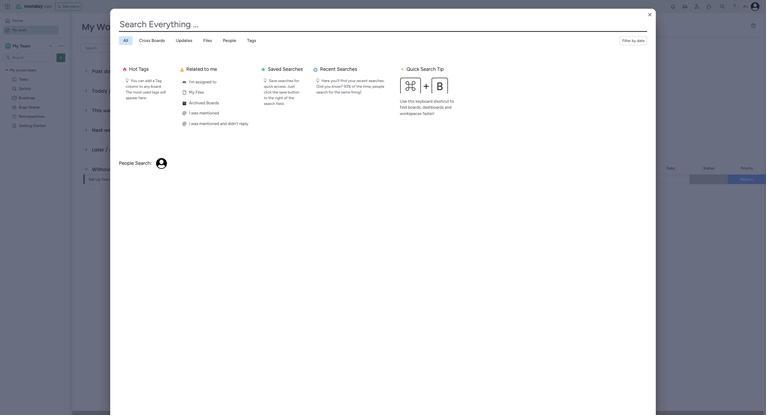 Task type: locate. For each thing, give the bounding box(es) containing it.
dapulse bulb image up (did
[[316, 78, 319, 83]]

tags
[[152, 90, 159, 95]]

1 vertical spatial i
[[189, 121, 190, 126]]

status
[[703, 166, 714, 171]]

bugs
[[19, 105, 27, 110]]

quick search tip
[[405, 66, 444, 72]]

items inside today / 0 items
[[116, 89, 125, 94]]

find
[[340, 79, 347, 83], [400, 105, 407, 110]]

set up team meeting
[[89, 177, 126, 182]]

1 vertical spatial search
[[264, 102, 275, 106]]

/
[[119, 68, 122, 75], [109, 88, 111, 94], [117, 107, 120, 114], [118, 127, 121, 134], [105, 147, 108, 153], [130, 166, 133, 173]]

of down the save
[[284, 96, 288, 100]]

and
[[445, 105, 452, 110], [220, 121, 227, 126]]

monday pulse circle image
[[182, 79, 187, 85]]

see
[[63, 4, 69, 9]]

the up right
[[273, 90, 278, 95]]

date right by
[[637, 38, 645, 43]]

1 horizontal spatial people
[[223, 38, 236, 43]]

date up meeting
[[117, 166, 129, 173]]

0 horizontal spatial a
[[113, 166, 116, 173]]

0 horizontal spatial team
[[20, 43, 30, 48]]

0 horizontal spatial of
[[284, 96, 288, 100]]

filter by date
[[622, 38, 645, 43]]

i'm
[[189, 80, 194, 85]]

1 horizontal spatial of
[[352, 84, 356, 89]]

0 vertical spatial dapulse mention image
[[182, 111, 187, 117]]

1 was from the top
[[191, 111, 198, 116]]

0 horizontal spatial for
[[294, 79, 299, 83]]

and left didn't
[[220, 121, 227, 126]]

1 horizontal spatial a
[[153, 79, 155, 83]]

week right next
[[104, 127, 117, 134]]

i for i was mentioned and didn't reply
[[189, 121, 190, 126]]

0 horizontal spatial people
[[119, 160, 134, 166]]

of inside here you'll find your recent searches. (did you know? 93% of the time, people search for the same thing)
[[352, 84, 356, 89]]

1 horizontal spatial for
[[329, 90, 334, 95]]

people
[[223, 38, 236, 43], [119, 160, 134, 166]]

here you'll find your recent searches. (did you know? 93% of the time, people search for the same thing)
[[316, 79, 385, 95]]

items
[[127, 70, 136, 74], [116, 89, 125, 94], [113, 148, 122, 153]]

1 vertical spatial people
[[119, 160, 134, 166]]

1 vertical spatial of
[[284, 96, 288, 100]]

dapulse bulb image up quick
[[264, 78, 267, 83]]

people left the search:
[[119, 160, 134, 166]]

0 inside past dates / 0 items
[[123, 70, 126, 74]]

0 vertical spatial date
[[637, 38, 645, 43]]

for up just
[[294, 79, 299, 83]]

i was mentioned and didn't reply
[[188, 121, 248, 126]]

0 right today
[[112, 89, 115, 94]]

sprints
[[19, 86, 31, 91]]

0 vertical spatial i
[[189, 111, 190, 116]]

of down your
[[352, 84, 356, 89]]

my files
[[188, 90, 204, 95]]

find up 93%
[[340, 79, 347, 83]]

next week /
[[92, 127, 122, 134]]

searches up your
[[337, 66, 357, 72]]

2 searches from the left
[[337, 66, 357, 72]]

0 inside today / 0 items
[[112, 89, 115, 94]]

/ right later
[[105, 147, 108, 153]]

my team
[[13, 43, 30, 48]]

files down i'm assigned to
[[196, 90, 204, 95]]

tip
[[437, 66, 444, 72]]

0 vertical spatial was
[[191, 111, 198, 116]]

dapulse mention image inside i was mentioned and didn't reply link
[[182, 121, 187, 127]]

my
[[82, 21, 94, 33], [12, 28, 17, 32], [13, 43, 19, 48], [10, 68, 15, 72], [189, 90, 195, 95]]

home
[[13, 18, 23, 23]]

save searches for quick access. just click the save button to the right of the search field.
[[264, 79, 299, 106]]

team
[[20, 43, 30, 48], [101, 177, 111, 182]]

this
[[408, 99, 415, 104]]

to left me
[[204, 66, 209, 72]]

tags
[[247, 38, 256, 43], [139, 66, 149, 72]]

0 vertical spatial 0
[[123, 70, 126, 74]]

monday
[[24, 3, 43, 10]]

dapulse search hot tags image
[[123, 67, 126, 72]]

cross
[[139, 38, 150, 43]]

archived
[[189, 101, 205, 106]]

0 vertical spatial boards
[[151, 38, 165, 43]]

tags link
[[243, 36, 260, 45]]

cross boards link
[[135, 36, 169, 45]]

my inside workspace selection element
[[13, 43, 19, 48]]

was down i was mentioned
[[191, 121, 198, 126]]

will
[[160, 90, 166, 95]]

for inside save searches for quick access. just click the save button to the right of the search field.
[[294, 79, 299, 83]]

1 i from the top
[[189, 111, 190, 116]]

to left any at left top
[[139, 84, 143, 89]]

boards for cross boards
[[151, 38, 165, 43]]

you can add a tag column to any board. the most used tags will appear here.
[[126, 79, 166, 100]]

0 horizontal spatial dapulse bulb image
[[264, 78, 267, 83]]

⌘
[[405, 80, 416, 93]]

1 horizontal spatial dapulse bulb image
[[316, 78, 319, 83]]

1 vertical spatial 0
[[112, 89, 115, 94]]

i was mentioned
[[188, 111, 219, 116]]

0 vertical spatial mentioned
[[199, 111, 219, 116]]

use this keyboard shortcut to find boards, dashboards and workspaces faster!
[[400, 99, 454, 116]]

0 vertical spatial tags
[[247, 38, 256, 43]]

quick
[[264, 84, 273, 89]]

1 vertical spatial dapulse mention image
[[182, 121, 187, 127]]

week for next
[[104, 127, 117, 134]]

0 inside later / 0 items
[[109, 148, 112, 153]]

help image
[[732, 4, 737, 9]]

for inside here you'll find your recent searches. (did you know? 93% of the time, people search for the same thing)
[[329, 90, 334, 95]]

clock o image
[[314, 68, 317, 72]]

1 vertical spatial team
[[101, 177, 111, 182]]

related
[[186, 66, 203, 72]]

1 horizontal spatial team
[[101, 177, 111, 182]]

1 dapulse bulb image from the left
[[264, 78, 267, 83]]

items left the at the left
[[116, 89, 125, 94]]

team up search in workspace 'field' at top left
[[20, 43, 30, 48]]

items inside past dates / 0 items
[[127, 70, 136, 74]]

1 vertical spatial for
[[329, 90, 334, 95]]

Filter dashboard by text search field
[[80, 44, 132, 52]]

1 vertical spatial week
[[104, 127, 117, 134]]

0 right later
[[109, 148, 112, 153]]

to right shortcut
[[450, 99, 454, 104]]

you'll
[[331, 79, 339, 83]]

1 vertical spatial mentioned
[[199, 121, 219, 126]]

1 image
[[686, 0, 691, 6]]

1 vertical spatial date
[[117, 166, 129, 173]]

None field
[[119, 17, 647, 31]]

searches up searches on the left top of page
[[283, 66, 303, 72]]

searches
[[283, 66, 303, 72], [337, 66, 357, 72]]

most
[[133, 90, 142, 95]]

people right files link
[[223, 38, 236, 43]]

my for my work
[[12, 28, 17, 32]]

team right up
[[101, 177, 111, 182]]

public board image
[[12, 77, 17, 82]]

tag
[[155, 79, 162, 83]]

dapulse mention image
[[182, 111, 187, 117], [182, 121, 187, 127]]

was down the archived
[[191, 111, 198, 116]]

/ right today
[[109, 88, 111, 94]]

0 vertical spatial of
[[352, 84, 356, 89]]

/ right this
[[117, 107, 120, 114]]

dapulse mention image inside i was mentioned link
[[182, 111, 187, 117]]

0 horizontal spatial and
[[220, 121, 227, 126]]

access.
[[274, 84, 287, 89]]

me
[[210, 66, 217, 72]]

to inside you can add a tag column to any board. the most used tags will appear here.
[[139, 84, 143, 89]]

i down i was mentioned
[[189, 121, 190, 126]]

find down use
[[400, 105, 407, 110]]

1 vertical spatial boards
[[206, 101, 219, 106]]

notifications image
[[670, 4, 676, 9]]

boards right cross
[[151, 38, 165, 43]]

files
[[203, 38, 212, 43], [196, 90, 204, 95]]

same
[[341, 90, 350, 95]]

a left tag in the top of the page
[[153, 79, 155, 83]]

1 horizontal spatial 0
[[112, 89, 115, 94]]

to inside save searches for quick access. just click the save button to the right of the search field.
[[264, 96, 268, 100]]

0 vertical spatial people
[[223, 38, 236, 43]]

for down you
[[329, 90, 334, 95]]

week
[[103, 107, 116, 114], [104, 127, 117, 134]]

2 was from the top
[[191, 121, 198, 126]]

a up meeting
[[113, 166, 116, 173]]

items right later
[[113, 148, 122, 153]]

my work
[[82, 21, 118, 33]]

0 vertical spatial find
[[340, 79, 347, 83]]

0 horizontal spatial searches
[[283, 66, 303, 72]]

home button
[[3, 16, 59, 25]]

1 vertical spatial items
[[116, 89, 125, 94]]

0 vertical spatial a
[[153, 79, 155, 83]]

option
[[0, 65, 70, 66]]

my work
[[12, 28, 26, 32]]

2 dapulse bulb image from the left
[[316, 78, 319, 83]]

list box
[[0, 64, 70, 204]]

can
[[138, 79, 144, 83]]

1 vertical spatial and
[[220, 121, 227, 126]]

to down 'click'
[[264, 96, 268, 100]]

mentioned for i was mentioned
[[199, 111, 219, 116]]

and inside use this keyboard shortcut to find boards, dashboards and workspaces faster!
[[445, 105, 452, 110]]

scrum
[[16, 68, 27, 72]]

inbox image
[[682, 4, 688, 9]]

2 vertical spatial items
[[113, 148, 122, 153]]

0 horizontal spatial search
[[264, 102, 275, 106]]

files left people link
[[203, 38, 212, 43]]

0 vertical spatial and
[[445, 105, 452, 110]]

1 horizontal spatial searches
[[337, 66, 357, 72]]

1 vertical spatial tags
[[139, 66, 149, 72]]

items for later /
[[113, 148, 122, 153]]

button
[[288, 90, 299, 95]]

recent
[[357, 79, 368, 83]]

shortcut
[[434, 99, 449, 104]]

you
[[131, 79, 137, 83]]

for
[[294, 79, 299, 83], [329, 90, 334, 95]]

dapulse bulb image
[[264, 78, 267, 83], [316, 78, 319, 83]]

people for people
[[223, 38, 236, 43]]

1 dapulse mention image from the top
[[182, 111, 187, 117]]

the down know? at top
[[335, 90, 340, 95]]

past
[[92, 68, 103, 75]]

0 for today /
[[112, 89, 115, 94]]

None search field
[[80, 44, 132, 52]]

boards down my files link
[[206, 101, 219, 106]]

0 left the hot
[[123, 70, 126, 74]]

without a date /
[[92, 166, 134, 173]]

public board image
[[12, 123, 17, 128]]

2 vertical spatial 0
[[109, 148, 112, 153]]

my inside list box
[[10, 68, 15, 72]]

tags right people link
[[247, 38, 256, 43]]

0 vertical spatial for
[[294, 79, 299, 83]]

search down (did
[[316, 90, 328, 95]]

medium
[[740, 177, 754, 182]]

0 horizontal spatial date
[[117, 166, 129, 173]]

2 dapulse mention image from the top
[[182, 121, 187, 127]]

started
[[33, 123, 46, 128]]

close image
[[648, 13, 652, 17]]

2 mentioned from the top
[[199, 121, 219, 126]]

Search in workspace field
[[11, 55, 46, 61]]

and down shortcut
[[445, 105, 452, 110]]

tags right the hot
[[139, 66, 149, 72]]

archive image
[[182, 101, 187, 105]]

0 horizontal spatial 0
[[109, 148, 112, 153]]

people search:
[[119, 160, 152, 166]]

1 vertical spatial find
[[400, 105, 407, 110]]

see plans
[[63, 4, 79, 9]]

2 horizontal spatial 0
[[123, 70, 126, 74]]

searches for recent searches
[[337, 66, 357, 72]]

workspace selection element
[[5, 43, 31, 49]]

search image
[[125, 46, 130, 50]]

up
[[95, 177, 100, 182]]

see plans button
[[55, 2, 82, 11]]

the down the 'recent'
[[357, 84, 362, 89]]

dapulse doc image
[[182, 90, 187, 96]]

1 horizontal spatial find
[[400, 105, 407, 110]]

items inside later / 0 items
[[113, 148, 122, 153]]

boards for archived boards
[[206, 101, 219, 106]]

0 vertical spatial items
[[127, 70, 136, 74]]

1 horizontal spatial search
[[316, 90, 328, 95]]

2 i from the top
[[189, 121, 190, 126]]

of
[[352, 84, 356, 89], [284, 96, 288, 100]]

1 horizontal spatial and
[[445, 105, 452, 110]]

0 vertical spatial week
[[103, 107, 116, 114]]

1 mentioned from the top
[[199, 111, 219, 116]]

1 horizontal spatial date
[[637, 38, 645, 43]]

past dates / 0 items
[[92, 68, 136, 75]]

1 vertical spatial a
[[113, 166, 116, 173]]

0 vertical spatial search
[[316, 90, 328, 95]]

search left field.
[[264, 102, 275, 106]]

0 vertical spatial files
[[203, 38, 212, 43]]

0 vertical spatial team
[[20, 43, 30, 48]]

1 vertical spatial was
[[191, 121, 198, 126]]

my files link
[[178, 88, 253, 97]]

0 horizontal spatial find
[[340, 79, 347, 83]]

date inside filter by date button
[[637, 38, 645, 43]]

week right this
[[103, 107, 116, 114]]

mentioned down i was mentioned
[[199, 121, 219, 126]]

items right dapulse search hot tags image
[[127, 70, 136, 74]]

1 horizontal spatial boards
[[206, 101, 219, 106]]

0 horizontal spatial boards
[[151, 38, 165, 43]]

of inside save searches for quick access. just click the save button to the right of the search field.
[[284, 96, 288, 100]]

b
[[437, 80, 443, 93]]

0 horizontal spatial tags
[[139, 66, 149, 72]]

1 searches from the left
[[283, 66, 303, 72]]

mentioned down archived boards
[[199, 111, 219, 116]]

i down the archived
[[189, 111, 190, 116]]

my inside button
[[12, 28, 17, 32]]



Task type: describe. For each thing, give the bounding box(es) containing it.
getting started
[[19, 123, 46, 128]]

priority
[[741, 166, 753, 171]]

0 for later /
[[109, 148, 112, 153]]

date for by
[[637, 38, 645, 43]]

my for my scrum team
[[10, 68, 15, 72]]

you
[[324, 84, 331, 89]]

filter by date button
[[620, 37, 647, 45]]

i for i was mentioned
[[189, 111, 190, 116]]

workspace image
[[5, 43, 11, 49]]

work
[[18, 28, 26, 32]]

appear
[[126, 96, 138, 100]]

apps image
[[706, 4, 712, 9]]

recent
[[320, 66, 336, 72]]

this
[[92, 107, 102, 114]]

next
[[92, 127, 103, 134]]

hot tags
[[128, 66, 149, 72]]

/ left dapulse search hot tags image
[[119, 68, 122, 75]]

search inside here you'll find your recent searches. (did you know? 93% of the time, people search for the same thing)
[[316, 90, 328, 95]]

maria williams image
[[751, 2, 760, 11]]

time,
[[363, 84, 372, 89]]

the down 'click'
[[268, 96, 274, 100]]

just
[[287, 84, 295, 89]]

my for my team
[[13, 43, 19, 48]]

invite members image
[[694, 4, 700, 9]]

workspaces
[[400, 111, 422, 116]]

boards,
[[408, 105, 422, 110]]

people link
[[219, 36, 241, 45]]

plans
[[70, 4, 79, 9]]

all link
[[119, 36, 133, 45]]

search:
[[135, 160, 152, 166]]

quick
[[407, 66, 419, 72]]

hot
[[129, 66, 137, 72]]

any
[[144, 84, 150, 89]]

searches.
[[369, 79, 385, 83]]

find inside use this keyboard shortcut to find boards, dashboards and workspaces faster!
[[400, 105, 407, 110]]

click
[[264, 90, 272, 95]]

bugs queue
[[19, 105, 40, 110]]

by
[[632, 38, 636, 43]]

dapulse mention image for i was mentioned
[[182, 111, 187, 117]]

queue
[[28, 105, 40, 110]]

today
[[92, 88, 107, 94]]

assigned
[[195, 80, 212, 85]]

retrospectives
[[19, 114, 45, 119]]

was for i was mentioned
[[191, 111, 198, 116]]

team inside workspace selection element
[[20, 43, 30, 48]]

people
[[373, 84, 384, 89]]

caret down image
[[6, 68, 8, 72]]

work
[[96, 21, 118, 33]]

today / 0 items
[[92, 88, 125, 94]]

date for a
[[117, 166, 129, 173]]

dapulse favorite image
[[261, 67, 265, 72]]

search inside save searches for quick access. just click the save button to the right of the search field.
[[264, 102, 275, 106]]

i'm assigned to
[[188, 80, 217, 85]]

here
[[321, 79, 330, 83]]

keyboard
[[416, 99, 433, 104]]

list box containing my scrum team
[[0, 64, 70, 204]]

Search Everything ... field
[[119, 17, 647, 31]]

my for my work
[[82, 21, 94, 33]]

was for i was mentioned and didn't reply
[[191, 121, 198, 126]]

used
[[143, 90, 151, 95]]

/ left the search:
[[130, 166, 133, 173]]

this week /
[[92, 107, 121, 114]]

items for today /
[[116, 89, 125, 94]]

m
[[6, 44, 10, 48]]

dapulse bulb image for saved searches
[[264, 78, 267, 83]]

add
[[145, 79, 152, 83]]

search everything image
[[720, 4, 725, 9]]

my work button
[[3, 26, 59, 35]]

select product image
[[5, 4, 10, 9]]

dashboards
[[423, 105, 444, 110]]

related to me
[[185, 66, 217, 72]]

set
[[89, 177, 95, 182]]

all
[[123, 38, 128, 43]]

reply
[[239, 121, 248, 126]]

didn't
[[228, 121, 238, 126]]

find inside here you'll find your recent searches. (did you know? 93% of the time, people search for the same thing)
[[340, 79, 347, 83]]

later
[[92, 147, 104, 153]]

/ right next
[[118, 127, 121, 134]]

i was mentioned link
[[178, 109, 253, 118]]

later / 0 items
[[92, 147, 122, 153]]

1 horizontal spatial tags
[[247, 38, 256, 43]]

a inside you can add a tag column to any board. the most used tags will appear here.
[[153, 79, 155, 83]]

the down "button"
[[289, 96, 294, 100]]

searches for saved searches
[[283, 66, 303, 72]]

dapulse mention image for i was mentioned and didn't reply
[[182, 121, 187, 127]]

team
[[27, 68, 36, 72]]

the
[[126, 90, 132, 95]]

i was mentioned and didn't reply link
[[178, 119, 253, 129]]

files link
[[199, 36, 216, 45]]

user image
[[180, 68, 184, 72]]

to up my files link
[[213, 80, 217, 85]]

i'm assigned to link
[[178, 78, 253, 87]]

week for this
[[103, 107, 116, 114]]

mentioned for i was mentioned and didn't reply
[[199, 121, 219, 126]]

archived boards link
[[178, 99, 253, 108]]

date
[[667, 166, 675, 171]]

v2 bolt switch full image
[[401, 67, 404, 72]]

dapulse bulb image
[[126, 78, 128, 83]]

dapulse bulb image for recent searches
[[316, 78, 319, 83]]

save
[[279, 90, 287, 95]]

people for people search:
[[119, 160, 134, 166]]

saved searches
[[267, 66, 303, 72]]

right
[[275, 96, 283, 100]]

dev
[[44, 3, 52, 10]]

here.
[[139, 96, 147, 100]]

column
[[126, 84, 138, 89]]

monday dev
[[24, 3, 52, 10]]

my for my files
[[189, 90, 195, 95]]

1 vertical spatial files
[[196, 90, 204, 95]]

(did
[[316, 84, 324, 89]]

without
[[92, 166, 111, 173]]

cross boards
[[139, 38, 165, 43]]

tasks
[[19, 77, 28, 82]]

board.
[[151, 84, 162, 89]]

to inside use this keyboard shortcut to find boards, dashboards and workspaces faster!
[[450, 99, 454, 104]]

updates link
[[171, 36, 197, 45]]



Task type: vqa. For each thing, say whether or not it's contained in the screenshot.
dapulse mention icon within I was mentioned link
yes



